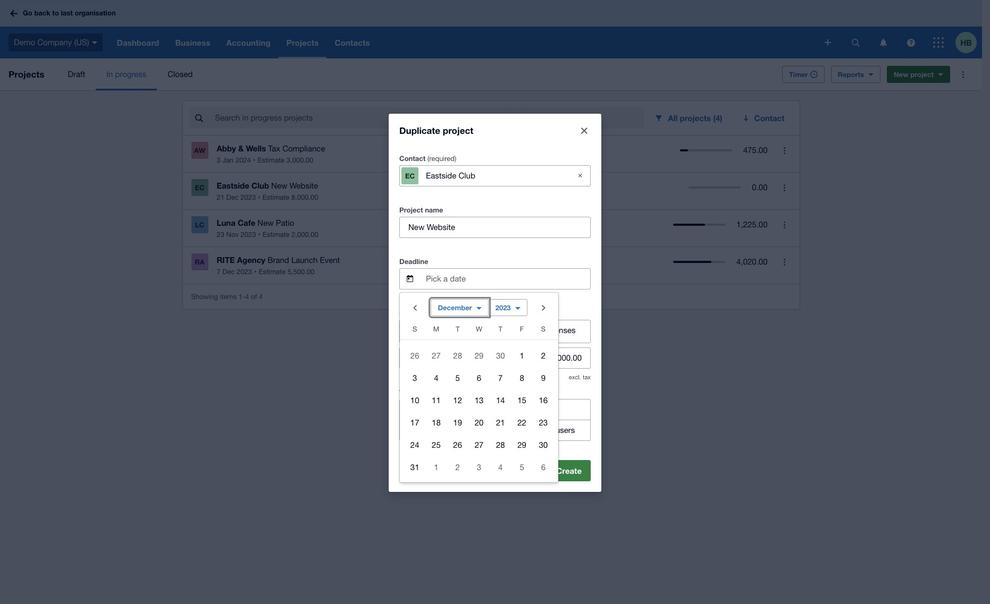 Task type: describe. For each thing, give the bounding box(es) containing it.
1 s from the left
[[413, 325, 417, 333]]

e.g. 10,000.00 field
[[400, 348, 591, 368]]

tue dec 12 2023 cell
[[447, 390, 469, 411]]

Find or create a contact field
[[425, 166, 566, 186]]

private:
[[420, 426, 447, 435]]

public:
[[420, 405, 444, 414]]

showing
[[191, 293, 218, 301]]

excl. tax
[[569, 374, 591, 381]]

2 s from the left
[[541, 325, 546, 333]]

grid containing s
[[400, 323, 559, 479]]

draft link
[[57, 59, 96, 90]]

sat dec 16 2023 cell
[[533, 390, 559, 411]]

thu dec 14 2023 cell
[[490, 390, 511, 411]]

this
[[447, 388, 459, 397]]

close image
[[581, 127, 588, 134]]

create
[[557, 466, 582, 476]]

3 svg image from the left
[[907, 39, 915, 47]]

3 row from the top
[[400, 367, 559, 389]]

2 t from the left
[[499, 325, 503, 333]]

(4)
[[714, 113, 723, 123]]

thu dec 21 2023 cell
[[490, 412, 511, 433]]

sat dec 02 2023 cell
[[533, 345, 559, 366]]

access
[[492, 405, 518, 414]]

progress
[[115, 70, 146, 79]]

private: admin, standard, or assigned users
[[420, 426, 575, 435]]

svg image left hb
[[934, 37, 944, 48]]

0 horizontal spatial ec
[[195, 184, 205, 192]]

lc
[[195, 221, 204, 229]]

patio
[[276, 219, 294, 228]]

brand
[[268, 256, 289, 265]]

& inside duplicate project dialog
[[497, 326, 502, 335]]

calculate from tasks & estimated expenses
[[422, 326, 576, 335]]

expenses
[[542, 326, 576, 335]]

sat dec 09 2023 cell
[[533, 367, 559, 389]]

2023 inside rite agency brand launch event 7 dec 2023 • estimate 5,500.00
[[237, 268, 252, 276]]

duplicate project
[[400, 125, 474, 136]]

wed dec 06 2023 cell
[[469, 367, 490, 389]]

svg image up reports popup button
[[825, 39, 832, 46]]

assigned
[[522, 426, 554, 435]]

duplicate project dialog
[[389, 114, 602, 492]]

project name
[[400, 206, 443, 214]]

compliance
[[283, 144, 325, 153]]

2023 inside eastside club new website 21 dec 2023 • estimate 8,000.00
[[241, 194, 256, 202]]

who
[[400, 388, 414, 397]]

2,000.00
[[292, 231, 319, 239]]

sun dec 17 2023 cell
[[400, 412, 426, 433]]

thu dec 07 2023 cell
[[490, 367, 511, 389]]

public: anyone with access to projects
[[420, 405, 558, 414]]

w
[[476, 325, 483, 333]]

with
[[475, 405, 490, 414]]

sat dec 30 2023 cell
[[533, 434, 559, 456]]

2 4 from the left
[[259, 293, 263, 301]]

2023 inside group
[[496, 304, 511, 312]]

closed
[[168, 70, 193, 79]]

club
[[252, 181, 269, 190]]

2024
[[236, 156, 251, 164]]

475.00
[[744, 146, 768, 155]]

all projects (4) button
[[648, 107, 731, 129]]

ec inside dialog
[[405, 172, 415, 180]]

new inside popup button
[[894, 70, 909, 79]]

5 row from the top
[[400, 412, 559, 434]]

abby & wells tax compliance 3 jan 2024 • estimate 3,000.00
[[217, 144, 325, 164]]

4 row from the top
[[400, 389, 559, 412]]

calculate
[[422, 326, 455, 335]]

or
[[512, 426, 519, 435]]

to inside 'go back to last organisation' link
[[52, 9, 59, 17]]

sun dec 31 2023 cell
[[400, 457, 426, 478]]

0 vertical spatial projects
[[9, 69, 44, 80]]

demo company (us) button
[[0, 27, 109, 59]]

estimate inside eastside club new website 21 dec 2023 • estimate 8,000.00
[[263, 194, 290, 202]]

all
[[668, 113, 678, 123]]

sun dec 10 2023 cell
[[400, 390, 426, 411]]

from
[[457, 326, 474, 335]]

dec inside eastside club new website 21 dec 2023 • estimate 8,000.00
[[226, 194, 239, 202]]

draft
[[68, 70, 85, 79]]

Search in progress projects search field
[[214, 108, 644, 128]]

tax
[[268, 144, 280, 153]]

f
[[520, 325, 524, 333]]

1 t from the left
[[456, 325, 460, 333]]

create button
[[548, 460, 591, 482]]

nov
[[226, 231, 239, 239]]

standard,
[[476, 426, 510, 435]]

7
[[217, 268, 221, 276]]

project
[[400, 206, 423, 214]]

timer
[[789, 70, 808, 79]]

• inside luna cafe new patio 23 nov 2023 • estimate 2,000.00
[[258, 231, 261, 239]]

hb
[[961, 38, 972, 47]]

of
[[251, 293, 257, 301]]

23
[[217, 231, 224, 239]]

group inside duplicate project dialog
[[400, 399, 591, 441]]

sat dec 23 2023 cell
[[533, 412, 559, 433]]

sun dec 24 2023 cell
[[400, 434, 426, 456]]

contact for contact
[[755, 113, 785, 123]]

dec inside rite agency brand launch event 7 dec 2023 • estimate 5,500.00
[[223, 268, 235, 276]]

deadline
[[400, 257, 428, 266]]

2 vertical spatial project
[[461, 388, 484, 397]]

estimate inside duplicate project dialog
[[400, 309, 429, 317]]

2023 inside luna cafe new patio 23 nov 2023 • estimate 2,000.00
[[241, 231, 256, 239]]

aw
[[194, 146, 205, 155]]

anyone
[[446, 405, 473, 414]]

tue dec 26 2023 cell
[[447, 434, 469, 456]]

tax
[[583, 374, 591, 381]]

hb banner
[[0, 0, 983, 59]]

0.00
[[752, 183, 768, 192]]

users
[[556, 426, 575, 435]]

fri dec 01 2023 cell
[[511, 345, 533, 366]]

back
[[34, 9, 50, 17]]

jan
[[223, 156, 234, 164]]

project for new project
[[911, 70, 934, 79]]

tasks
[[476, 326, 495, 335]]

next month image
[[533, 297, 554, 318]]

estimated
[[504, 326, 540, 335]]

3,000.00
[[287, 156, 313, 164]]

projects
[[680, 113, 711, 123]]

5,500.00
[[288, 268, 315, 276]]

4,020.00
[[737, 257, 768, 267]]

3
[[217, 156, 221, 164]]

close button
[[574, 120, 595, 141]]

website
[[290, 181, 318, 190]]



Task type: locate. For each thing, give the bounding box(es) containing it.
1 vertical spatial &
[[497, 326, 502, 335]]

reports
[[838, 70, 864, 79]]

4
[[245, 293, 249, 301], [259, 293, 263, 301]]

projects inside duplicate project dialog
[[529, 405, 558, 414]]

project inside popup button
[[911, 70, 934, 79]]

projects
[[9, 69, 44, 80], [529, 405, 558, 414]]

contact up 475.00
[[755, 113, 785, 123]]

can
[[416, 388, 428, 397]]

& right tasks
[[497, 326, 502, 335]]

wells
[[246, 144, 266, 153]]

row
[[400, 323, 559, 340], [400, 344, 559, 367], [400, 367, 559, 389], [400, 389, 559, 412], [400, 412, 559, 434], [400, 434, 559, 456]]

estimate inside rite agency brand launch event 7 dec 2023 • estimate 5,500.00
[[259, 268, 286, 276]]

1 vertical spatial new
[[271, 181, 287, 190]]

to right access
[[520, 405, 527, 414]]

4 left of
[[245, 293, 249, 301]]

0 vertical spatial new
[[894, 70, 909, 79]]

0 horizontal spatial contact
[[400, 154, 426, 163]]

all projects (4)
[[668, 113, 723, 123]]

0 vertical spatial ec
[[405, 172, 415, 180]]

(us)
[[74, 38, 89, 47]]

row containing s
[[400, 323, 559, 340]]

abby
[[217, 144, 236, 153]]

projects down 'demo'
[[9, 69, 44, 80]]

1 horizontal spatial ec
[[405, 172, 415, 180]]

wed dec 20 2023 cell
[[469, 412, 490, 433]]

0 horizontal spatial t
[[456, 325, 460, 333]]

demo
[[14, 38, 35, 47]]

fri dec 15 2023 cell
[[511, 390, 533, 411]]

svg image right (us)
[[92, 41, 97, 44]]

s left m
[[413, 325, 417, 333]]

1 horizontal spatial 4
[[259, 293, 263, 301]]

event
[[320, 256, 340, 265]]

projects up assigned
[[529, 405, 558, 414]]

sun dec 03 2023 cell
[[400, 367, 426, 389]]

1 vertical spatial to
[[520, 405, 527, 414]]

fri dec 08 2023 cell
[[511, 367, 533, 389]]

0 horizontal spatial &
[[238, 144, 244, 153]]

• inside rite agency brand launch event 7 dec 2023 • estimate 5,500.00
[[254, 268, 257, 276]]

mon dec 11 2023 cell
[[426, 390, 447, 411]]

new inside luna cafe new patio 23 nov 2023 • estimate 2,000.00
[[258, 219, 274, 228]]

1 horizontal spatial svg image
[[880, 39, 887, 47]]

• inside abby & wells tax compliance 3 jan 2024 • estimate 3,000.00
[[253, 156, 256, 164]]

estimate down tax at the left of the page
[[258, 156, 285, 164]]

to inside duplicate project dialog
[[520, 405, 527, 414]]

6 row from the top
[[400, 434, 559, 456]]

name
[[425, 206, 443, 214]]

hb button
[[956, 27, 983, 59]]

new
[[894, 70, 909, 79], [271, 181, 287, 190], [258, 219, 274, 228]]

new project button
[[887, 66, 951, 83]]

navigation
[[109, 27, 818, 59]]

who can view this project
[[400, 388, 484, 397]]

dec right 21
[[226, 194, 239, 202]]

group containing public: anyone with access to projects
[[400, 399, 591, 441]]

company
[[37, 38, 72, 47]]

•
[[253, 156, 256, 164], [258, 194, 261, 202], [258, 231, 261, 239], [254, 268, 257, 276]]

2 svg image from the left
[[880, 39, 887, 47]]

luna cafe new patio 23 nov 2023 • estimate 2,000.00
[[217, 218, 319, 239]]

ra
[[195, 258, 205, 267]]

2023 down agency
[[237, 268, 252, 276]]

svg image
[[852, 39, 860, 47], [880, 39, 887, 47], [907, 39, 915, 47]]

new right the club
[[271, 181, 287, 190]]

closed link
[[157, 59, 203, 90]]

wed dec 13 2023 cell
[[469, 390, 490, 411]]

agency
[[237, 255, 266, 265]]

organisation
[[75, 9, 116, 17]]

estimate inside luna cafe new patio 23 nov 2023 • estimate 2,000.00
[[263, 231, 290, 239]]

project for duplicate project
[[443, 125, 474, 136]]

0 horizontal spatial projects
[[9, 69, 44, 80]]

launch
[[291, 256, 318, 265]]

contact inside duplicate project dialog
[[400, 154, 426, 163]]

Project name field
[[400, 217, 591, 238]]

items
[[220, 293, 237, 301]]

8,000.00
[[292, 194, 318, 202]]

ec left eastside
[[195, 184, 205, 192]]

2 vertical spatial new
[[258, 219, 274, 228]]

new right reports popup button
[[894, 70, 909, 79]]

mon dec 18 2023 cell
[[426, 412, 447, 433]]

svg image inside demo company (us) popup button
[[92, 41, 97, 44]]

contact for contact (required)
[[400, 154, 426, 163]]

Deadline field
[[425, 269, 591, 289]]

new right the cafe at the left
[[258, 219, 274, 228]]

& inside abby & wells tax compliance 3 jan 2024 • estimate 3,000.00
[[238, 144, 244, 153]]

excl.
[[569, 374, 581, 381]]

contact down duplicate
[[400, 154, 426, 163]]

contact inside "popup button"
[[755, 113, 785, 123]]

estimate down the club
[[263, 194, 290, 202]]

2023 up calculate from tasks & estimated expenses
[[496, 304, 511, 312]]

december
[[438, 304, 472, 312]]

&
[[238, 144, 244, 153], [497, 326, 502, 335]]

cafe
[[238, 218, 256, 228]]

estimate up calculate
[[400, 309, 429, 317]]

1 horizontal spatial s
[[541, 325, 546, 333]]

0 horizontal spatial to
[[52, 9, 59, 17]]

row group
[[400, 344, 559, 479]]

to left last
[[52, 9, 59, 17]]

clear image
[[570, 165, 591, 186]]

2023
[[241, 194, 256, 202], [241, 231, 256, 239], [237, 268, 252, 276], [496, 304, 511, 312]]

new project
[[894, 70, 934, 79]]

go
[[23, 9, 32, 17]]

go back to last organisation
[[23, 9, 116, 17]]

• inside eastside club new website 21 dec 2023 • estimate 8,000.00
[[258, 194, 261, 202]]

• right '2024'
[[253, 156, 256, 164]]

eastside
[[217, 181, 249, 190]]

showing items 1-4 of 4
[[191, 293, 263, 301]]

0 vertical spatial &
[[238, 144, 244, 153]]

last
[[61, 9, 73, 17]]

1 horizontal spatial projects
[[529, 405, 558, 414]]

2023 down the cafe at the left
[[241, 231, 256, 239]]

2023 down the club
[[241, 194, 256, 202]]

• down agency
[[254, 268, 257, 276]]

t
[[456, 325, 460, 333], [499, 325, 503, 333]]

group
[[400, 293, 559, 483], [400, 399, 591, 441]]

1 horizontal spatial contact
[[755, 113, 785, 123]]

ec down the contact (required)
[[405, 172, 415, 180]]

0 vertical spatial to
[[52, 9, 59, 17]]

1 4 from the left
[[245, 293, 249, 301]]

tue dec 19 2023 cell
[[447, 412, 469, 433]]

svg image
[[10, 10, 18, 17], [934, 37, 944, 48], [825, 39, 832, 46], [92, 41, 97, 44]]

project
[[911, 70, 934, 79], [443, 125, 474, 136], [461, 388, 484, 397]]

estimate down brand
[[259, 268, 286, 276]]

in
[[106, 70, 113, 79]]

new for eastside club
[[271, 181, 287, 190]]

1 horizontal spatial to
[[520, 405, 527, 414]]

mon dec 04 2023 cell
[[426, 367, 447, 389]]

(required)
[[428, 155, 457, 163]]

• up agency
[[258, 231, 261, 239]]

2 horizontal spatial svg image
[[907, 39, 915, 47]]

tue dec 05 2023 cell
[[447, 367, 469, 389]]

contact button
[[736, 107, 793, 129]]

0 vertical spatial contact
[[755, 113, 785, 123]]

thu dec 28 2023 cell
[[490, 434, 511, 456]]

0 horizontal spatial 4
[[245, 293, 249, 301]]

last month image
[[404, 297, 426, 318]]

new for luna cafe
[[258, 219, 274, 228]]

1 svg image from the left
[[852, 39, 860, 47]]

go back to last organisation link
[[6, 4, 122, 23]]

0 vertical spatial project
[[911, 70, 934, 79]]

svg image left "go"
[[10, 10, 18, 17]]

contact (required)
[[400, 154, 457, 163]]

rite agency brand launch event 7 dec 2023 • estimate 5,500.00
[[217, 255, 340, 276]]

fri dec 22 2023 cell
[[511, 412, 533, 433]]

4 right of
[[259, 293, 263, 301]]

rite
[[217, 255, 235, 265]]

1 vertical spatial dec
[[223, 268, 235, 276]]

& up '2024'
[[238, 144, 244, 153]]

duplicate
[[400, 125, 441, 136]]

1-
[[239, 293, 245, 301]]

1 vertical spatial projects
[[529, 405, 558, 414]]

mon dec 25 2023 cell
[[426, 434, 447, 456]]

t right tasks
[[499, 325, 503, 333]]

m
[[433, 325, 439, 333]]

1 vertical spatial contact
[[400, 154, 426, 163]]

1 vertical spatial project
[[443, 125, 474, 136]]

new inside eastside club new website 21 dec 2023 • estimate 8,000.00
[[271, 181, 287, 190]]

dec right 7
[[223, 268, 235, 276]]

• down the club
[[258, 194, 261, 202]]

wed dec 27 2023 cell
[[469, 434, 490, 456]]

fri dec 29 2023 cell
[[511, 434, 533, 456]]

21
[[217, 194, 224, 202]]

1 vertical spatial ec
[[195, 184, 205, 192]]

in progress
[[106, 70, 146, 79]]

1 row from the top
[[400, 323, 559, 340]]

s right f
[[541, 325, 546, 333]]

timer button
[[783, 66, 825, 83]]

group containing december
[[400, 293, 559, 483]]

estimate down patio
[[263, 231, 290, 239]]

reports button
[[831, 66, 881, 83]]

in progress link
[[96, 59, 157, 90]]

1 horizontal spatial t
[[499, 325, 503, 333]]

0 horizontal spatial s
[[413, 325, 417, 333]]

t right calculate
[[456, 325, 460, 333]]

2 row from the top
[[400, 344, 559, 367]]

admin,
[[449, 426, 474, 435]]

grid
[[400, 323, 559, 479]]

estimate inside abby & wells tax compliance 3 jan 2024 • estimate 3,000.00
[[258, 156, 285, 164]]

0 vertical spatial dec
[[226, 194, 239, 202]]

to
[[52, 9, 59, 17], [520, 405, 527, 414]]

eastside club new website 21 dec 2023 • estimate 8,000.00
[[217, 181, 318, 202]]

1 horizontal spatial &
[[497, 326, 502, 335]]

svg image inside 'go back to last organisation' link
[[10, 10, 18, 17]]

navigation inside the hb "banner"
[[109, 27, 818, 59]]

0 horizontal spatial svg image
[[852, 39, 860, 47]]



Task type: vqa. For each thing, say whether or not it's contained in the screenshot.


